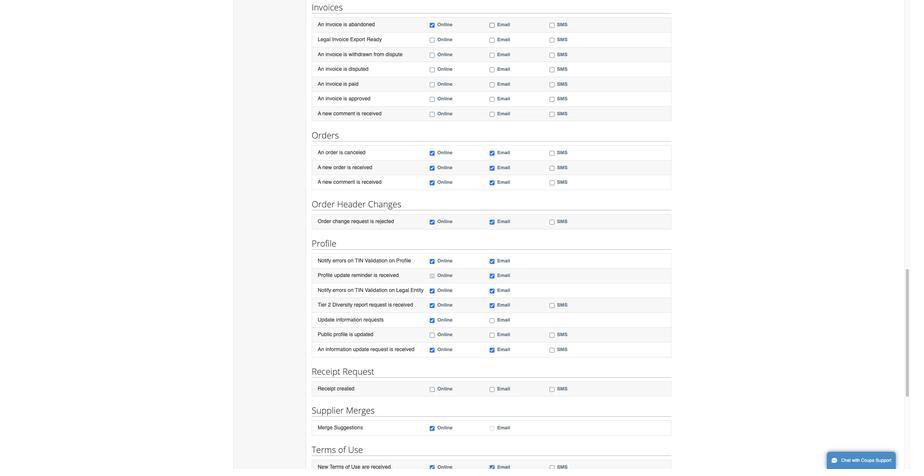 Task type: locate. For each thing, give the bounding box(es) containing it.
request down order header changes
[[352, 219, 369, 225]]

1 vertical spatial errors
[[333, 287, 347, 293]]

invoice
[[332, 36, 349, 42]]

2 an from the top
[[318, 51, 324, 57]]

an for an order is canceled
[[318, 150, 324, 156]]

validation up reminder
[[365, 258, 388, 264]]

notify for notify errors on tin validation on profile
[[318, 258, 331, 264]]

a new comment is received down a new order is received
[[318, 179, 382, 185]]

0 vertical spatial errors
[[333, 258, 347, 264]]

terms
[[312, 444, 336, 456]]

0 vertical spatial receipt
[[312, 366, 341, 378]]

order
[[326, 150, 338, 156], [334, 165, 346, 171]]

an down the public
[[318, 347, 324, 353]]

invoice for paid
[[326, 81, 342, 87]]

19 online from the top
[[438, 386, 453, 392]]

profile
[[312, 238, 337, 250], [397, 258, 411, 264], [318, 273, 333, 279]]

from
[[374, 51, 384, 57]]

15 sms from the top
[[557, 386, 568, 392]]

13 online from the top
[[438, 273, 453, 279]]

received
[[362, 111, 382, 117], [353, 165, 373, 171], [362, 179, 382, 185], [379, 273, 399, 279], [394, 302, 413, 308], [395, 347, 415, 353]]

1 email from the top
[[498, 22, 511, 28]]

information
[[336, 317, 362, 323], [326, 347, 352, 353]]

validation up "tier 2 diversity report request is received"
[[365, 287, 388, 293]]

invoice up invoice
[[326, 22, 342, 28]]

request up requests
[[369, 302, 387, 308]]

update
[[334, 273, 350, 279], [353, 347, 369, 353]]

profile down change at the top left of page
[[312, 238, 337, 250]]

sms
[[557, 22, 568, 28], [557, 37, 568, 42], [557, 52, 568, 57], [557, 66, 568, 72], [557, 81, 568, 87], [557, 96, 568, 102], [557, 111, 568, 117], [557, 150, 568, 156], [557, 165, 568, 171], [557, 180, 568, 185], [557, 219, 568, 225], [557, 303, 568, 308], [557, 332, 568, 338], [557, 347, 568, 353], [557, 386, 568, 392]]

1 a from the top
[[318, 111, 321, 117]]

0 vertical spatial order
[[326, 150, 338, 156]]

3 new from the top
[[323, 179, 332, 185]]

email
[[498, 22, 511, 28], [498, 37, 511, 42], [498, 52, 511, 57], [498, 66, 511, 72], [498, 81, 511, 87], [498, 96, 511, 102], [498, 111, 511, 117], [498, 150, 511, 156], [498, 165, 511, 171], [498, 180, 511, 185], [498, 219, 511, 225], [498, 258, 511, 264], [498, 273, 511, 279], [498, 288, 511, 293], [498, 303, 511, 308], [498, 318, 511, 323], [498, 332, 511, 338], [498, 347, 511, 353], [498, 386, 511, 392], [498, 426, 511, 431]]

0 vertical spatial tin
[[355, 258, 364, 264]]

receipt for receipt request
[[312, 366, 341, 378]]

chat with coupa support
[[842, 459, 892, 464]]

1 vertical spatial update
[[353, 347, 369, 353]]

14 online from the top
[[438, 288, 453, 293]]

an for an invoice is paid
[[318, 81, 324, 87]]

order for order change request is rejected
[[318, 219, 331, 225]]

2 vertical spatial request
[[371, 347, 388, 353]]

1 vertical spatial new
[[323, 165, 332, 171]]

supplier merges
[[312, 405, 375, 417]]

2 errors from the top
[[333, 287, 347, 293]]

new
[[323, 111, 332, 117], [323, 165, 332, 171], [323, 179, 332, 185]]

7 online from the top
[[438, 111, 453, 117]]

order down orders
[[326, 150, 338, 156]]

13 email from the top
[[498, 273, 511, 279]]

merge
[[318, 425, 333, 431]]

an invoice is approved
[[318, 96, 371, 102]]

order up change at the top left of page
[[312, 198, 335, 210]]

1 tin from the top
[[355, 258, 364, 264]]

with
[[853, 459, 861, 464]]

1 a new comment is received from the top
[[318, 111, 382, 117]]

invoice down an invoice is disputed
[[326, 81, 342, 87]]

new down a new order is received
[[323, 179, 332, 185]]

validation for legal
[[365, 287, 388, 293]]

new down an order is canceled
[[323, 165, 332, 171]]

4 an from the top
[[318, 81, 324, 87]]

10 online from the top
[[438, 180, 453, 185]]

errors up diversity at the left
[[333, 287, 347, 293]]

invoice for approved
[[326, 96, 342, 102]]

notify errors on tin validation on profile
[[318, 258, 411, 264]]

on
[[348, 258, 354, 264], [389, 258, 395, 264], [348, 287, 354, 293], [389, 287, 395, 293]]

an up an invoice is disputed
[[318, 51, 324, 57]]

reminder
[[352, 273, 373, 279]]

None checkbox
[[430, 23, 435, 28], [490, 23, 495, 28], [430, 38, 435, 43], [490, 38, 495, 43], [430, 53, 435, 58], [490, 53, 495, 58], [550, 53, 555, 58], [430, 68, 435, 72], [490, 68, 495, 72], [550, 68, 555, 72], [430, 82, 435, 87], [550, 82, 555, 87], [430, 97, 435, 102], [490, 112, 495, 117], [550, 112, 555, 117], [430, 151, 435, 156], [550, 166, 555, 171], [550, 181, 555, 186], [430, 220, 435, 225], [490, 259, 495, 264], [430, 274, 435, 279], [490, 274, 495, 279], [490, 289, 495, 294], [430, 304, 435, 309], [490, 304, 495, 309], [550, 304, 555, 309], [430, 319, 435, 324], [490, 319, 495, 324], [490, 333, 495, 338], [550, 348, 555, 353], [490, 427, 495, 432], [430, 466, 435, 470], [490, 466, 495, 470], [430, 23, 435, 28], [490, 23, 495, 28], [430, 38, 435, 43], [490, 38, 495, 43], [430, 53, 435, 58], [490, 53, 495, 58], [550, 53, 555, 58], [430, 68, 435, 72], [490, 68, 495, 72], [550, 68, 555, 72], [430, 82, 435, 87], [550, 82, 555, 87], [430, 97, 435, 102], [490, 112, 495, 117], [550, 112, 555, 117], [430, 151, 435, 156], [550, 166, 555, 171], [550, 181, 555, 186], [430, 220, 435, 225], [490, 259, 495, 264], [430, 274, 435, 279], [490, 274, 495, 279], [490, 289, 495, 294], [430, 304, 435, 309], [490, 304, 495, 309], [550, 304, 555, 309], [430, 319, 435, 324], [490, 319, 495, 324], [490, 333, 495, 338], [550, 348, 555, 353], [490, 427, 495, 432], [430, 466, 435, 470], [490, 466, 495, 470]]

4 sms from the top
[[557, 66, 568, 72]]

11 email from the top
[[498, 219, 511, 225]]

1 vertical spatial order
[[318, 219, 331, 225]]

2 notify from the top
[[318, 287, 331, 293]]

9 sms from the top
[[557, 165, 568, 171]]

information up public profile is updated
[[336, 317, 362, 323]]

coupa
[[862, 459, 875, 464]]

profile up entity
[[397, 258, 411, 264]]

comment down 'an invoice is approved'
[[334, 111, 355, 117]]

an invoice is disputed
[[318, 66, 369, 72]]

6 email from the top
[[498, 96, 511, 102]]

12 sms from the top
[[557, 303, 568, 308]]

ready
[[367, 36, 382, 42]]

update left reminder
[[334, 273, 350, 279]]

suggestions
[[334, 425, 363, 431]]

5 invoice from the top
[[326, 96, 342, 102]]

an for an information update request is received
[[318, 347, 324, 353]]

0 vertical spatial a
[[318, 111, 321, 117]]

1 vertical spatial a
[[318, 165, 321, 171]]

5 an from the top
[[318, 96, 324, 102]]

errors up profile update reminder is received on the left bottom of page
[[333, 258, 347, 264]]

request
[[343, 366, 375, 378]]

17 email from the top
[[498, 332, 511, 338]]

1 an from the top
[[318, 22, 324, 28]]

2 vertical spatial new
[[323, 179, 332, 185]]

0 vertical spatial profile
[[312, 238, 337, 250]]

1 vertical spatial legal
[[397, 287, 409, 293]]

14 sms from the top
[[557, 347, 568, 353]]

3 online from the top
[[438, 52, 453, 57]]

3 invoice from the top
[[326, 66, 342, 72]]

disputed
[[349, 66, 369, 72]]

0 vertical spatial notify
[[318, 258, 331, 264]]

information down "profile"
[[326, 347, 352, 353]]

receipt up receipt created
[[312, 366, 341, 378]]

4 online from the top
[[438, 66, 453, 72]]

on up profile update reminder is received on the left bottom of page
[[348, 258, 354, 264]]

4 email from the top
[[498, 66, 511, 72]]

a new comment is received down 'an invoice is approved'
[[318, 111, 382, 117]]

1 vertical spatial a new comment is received
[[318, 179, 382, 185]]

request
[[352, 219, 369, 225], [369, 302, 387, 308], [371, 347, 388, 353]]

0 vertical spatial validation
[[365, 258, 388, 264]]

an for an invoice is disputed
[[318, 66, 324, 72]]

receipt for receipt created
[[318, 386, 336, 392]]

2 comment from the top
[[334, 179, 355, 185]]

information for an
[[326, 347, 352, 353]]

invoice down invoice
[[326, 51, 342, 57]]

notify up profile update reminder is received on the left bottom of page
[[318, 258, 331, 264]]

a down a new order is received
[[318, 179, 321, 185]]

an down invoices
[[318, 22, 324, 28]]

2
[[328, 302, 331, 308]]

information for update
[[336, 317, 362, 323]]

validation
[[365, 258, 388, 264], [365, 287, 388, 293]]

an down orders
[[318, 150, 324, 156]]

new up orders
[[323, 111, 332, 117]]

6 an from the top
[[318, 150, 324, 156]]

0 vertical spatial update
[[334, 273, 350, 279]]

tin
[[355, 258, 364, 264], [355, 287, 364, 293]]

2 validation from the top
[[365, 287, 388, 293]]

tin down profile update reminder is received on the left bottom of page
[[355, 287, 364, 293]]

1 vertical spatial notify
[[318, 287, 331, 293]]

2 online from the top
[[438, 37, 453, 42]]

canceled
[[345, 150, 366, 156]]

1 horizontal spatial update
[[353, 347, 369, 353]]

1 notify from the top
[[318, 258, 331, 264]]

paid
[[349, 81, 359, 87]]

8 sms from the top
[[557, 150, 568, 156]]

None checkbox
[[550, 23, 555, 28], [550, 38, 555, 43], [490, 82, 495, 87], [490, 97, 495, 102], [550, 97, 555, 102], [430, 112, 435, 117], [490, 151, 495, 156], [550, 151, 555, 156], [430, 166, 435, 171], [490, 166, 495, 171], [430, 181, 435, 186], [490, 181, 495, 186], [490, 220, 495, 225], [550, 220, 555, 225], [430, 259, 435, 264], [430, 289, 435, 294], [430, 333, 435, 338], [550, 333, 555, 338], [430, 348, 435, 353], [490, 348, 495, 353], [430, 388, 435, 392], [490, 388, 495, 392], [550, 388, 555, 392], [430, 427, 435, 432], [550, 466, 555, 470], [550, 23, 555, 28], [550, 38, 555, 43], [490, 82, 495, 87], [490, 97, 495, 102], [550, 97, 555, 102], [430, 112, 435, 117], [490, 151, 495, 156], [550, 151, 555, 156], [430, 166, 435, 171], [490, 166, 495, 171], [430, 181, 435, 186], [490, 181, 495, 186], [490, 220, 495, 225], [550, 220, 555, 225], [430, 259, 435, 264], [430, 289, 435, 294], [430, 333, 435, 338], [550, 333, 555, 338], [430, 348, 435, 353], [490, 348, 495, 353], [430, 388, 435, 392], [490, 388, 495, 392], [550, 388, 555, 392], [430, 427, 435, 432], [550, 466, 555, 470]]

1 vertical spatial validation
[[365, 287, 388, 293]]

update down updated
[[353, 347, 369, 353]]

notify
[[318, 258, 331, 264], [318, 287, 331, 293]]

1 vertical spatial comment
[[334, 179, 355, 185]]

order left change at the top left of page
[[318, 219, 331, 225]]

legal left entity
[[397, 287, 409, 293]]

legal left invoice
[[318, 36, 331, 42]]

errors
[[333, 258, 347, 264], [333, 287, 347, 293]]

1 errors from the top
[[333, 258, 347, 264]]

9 email from the top
[[498, 165, 511, 171]]

tier
[[318, 302, 327, 308]]

7 an from the top
[[318, 347, 324, 353]]

invoice
[[326, 22, 342, 28], [326, 51, 342, 57], [326, 66, 342, 72], [326, 81, 342, 87], [326, 96, 342, 102]]

an
[[318, 22, 324, 28], [318, 51, 324, 57], [318, 66, 324, 72], [318, 81, 324, 87], [318, 96, 324, 102], [318, 150, 324, 156], [318, 347, 324, 353]]

a new comment is received
[[318, 111, 382, 117], [318, 179, 382, 185]]

notify for notify errors on tin validation on legal entity
[[318, 287, 331, 293]]

2 invoice from the top
[[326, 51, 342, 57]]

comment
[[334, 111, 355, 117], [334, 179, 355, 185]]

chat with coupa support button
[[828, 453, 897, 470]]

export
[[350, 36, 366, 42]]

order down an order is canceled
[[334, 165, 346, 171]]

is
[[344, 22, 347, 28], [344, 51, 347, 57], [344, 66, 347, 72], [344, 81, 347, 87], [344, 96, 347, 102], [357, 111, 361, 117], [340, 150, 343, 156], [347, 165, 351, 171], [357, 179, 361, 185], [370, 219, 374, 225], [374, 273, 378, 279], [388, 302, 392, 308], [349, 332, 353, 338], [390, 347, 394, 353]]

1 validation from the top
[[365, 258, 388, 264]]

2 vertical spatial a
[[318, 179, 321, 185]]

order header changes
[[312, 198, 402, 210]]

1 vertical spatial tin
[[355, 287, 364, 293]]

tier 2 diversity report request is received
[[318, 302, 413, 308]]

4 invoice from the top
[[326, 81, 342, 87]]

an up an invoice is paid
[[318, 66, 324, 72]]

invoice up an invoice is paid
[[326, 66, 342, 72]]

6 sms from the top
[[557, 96, 568, 102]]

tin up profile update reminder is received on the left bottom of page
[[355, 258, 364, 264]]

2 a from the top
[[318, 165, 321, 171]]

0 vertical spatial comment
[[334, 111, 355, 117]]

an down an invoice is disputed
[[318, 81, 324, 87]]

comment down a new order is received
[[334, 179, 355, 185]]

approved
[[349, 96, 371, 102]]

16 email from the top
[[498, 318, 511, 323]]

1 vertical spatial receipt
[[318, 386, 336, 392]]

profile up tier
[[318, 273, 333, 279]]

invoice down an invoice is paid
[[326, 96, 342, 102]]

0 vertical spatial new
[[323, 111, 332, 117]]

0 vertical spatial information
[[336, 317, 362, 323]]

a
[[318, 111, 321, 117], [318, 165, 321, 171], [318, 179, 321, 185]]

2 vertical spatial profile
[[318, 273, 333, 279]]

online
[[438, 22, 453, 28], [438, 37, 453, 42], [438, 52, 453, 57], [438, 66, 453, 72], [438, 81, 453, 87], [438, 96, 453, 102], [438, 111, 453, 117], [438, 150, 453, 156], [438, 165, 453, 171], [438, 180, 453, 185], [438, 219, 453, 225], [438, 258, 453, 264], [438, 273, 453, 279], [438, 288, 453, 293], [438, 303, 453, 308], [438, 318, 453, 323], [438, 332, 453, 338], [438, 347, 453, 353], [438, 386, 453, 392], [438, 426, 453, 431]]

2 tin from the top
[[355, 287, 364, 293]]

3 an from the top
[[318, 66, 324, 72]]

receipt
[[312, 366, 341, 378], [318, 386, 336, 392]]

1 vertical spatial information
[[326, 347, 352, 353]]

update
[[318, 317, 335, 323]]

receipt left created
[[318, 386, 336, 392]]

entity
[[411, 287, 424, 293]]

0 horizontal spatial legal
[[318, 36, 331, 42]]

request down updated
[[371, 347, 388, 353]]

7 sms from the top
[[557, 111, 568, 117]]

2 a new comment is received from the top
[[318, 179, 382, 185]]

3 email from the top
[[498, 52, 511, 57]]

1 invoice from the top
[[326, 22, 342, 28]]

a up orders
[[318, 111, 321, 117]]

18 email from the top
[[498, 347, 511, 353]]

15 email from the top
[[498, 303, 511, 308]]

order
[[312, 198, 335, 210], [318, 219, 331, 225]]

an for an invoice is withdrawn from dispute
[[318, 51, 324, 57]]

notify up tier
[[318, 287, 331, 293]]

a down an order is canceled
[[318, 165, 321, 171]]

invoices
[[312, 1, 343, 13]]

an down an invoice is paid
[[318, 96, 324, 102]]

public
[[318, 332, 332, 338]]

0 vertical spatial a new comment is received
[[318, 111, 382, 117]]

0 vertical spatial order
[[312, 198, 335, 210]]

order for order header changes
[[312, 198, 335, 210]]

legal
[[318, 36, 331, 42], [397, 287, 409, 293]]



Task type: vqa. For each thing, say whether or not it's contained in the screenshot.
created
yes



Task type: describe. For each thing, give the bounding box(es) containing it.
7 email from the top
[[498, 111, 511, 117]]

2 email from the top
[[498, 37, 511, 42]]

8 email from the top
[[498, 150, 511, 156]]

14 email from the top
[[498, 288, 511, 293]]

a new order is received
[[318, 165, 373, 171]]

profile update reminder is received
[[318, 273, 399, 279]]

an invoice is paid
[[318, 81, 359, 87]]

changes
[[368, 198, 402, 210]]

tin for profile
[[355, 258, 364, 264]]

use
[[348, 444, 363, 456]]

an information update request is received
[[318, 347, 415, 353]]

0 vertical spatial request
[[352, 219, 369, 225]]

invoice for disputed
[[326, 66, 342, 72]]

header
[[337, 198, 366, 210]]

1 horizontal spatial legal
[[397, 287, 409, 293]]

15 online from the top
[[438, 303, 453, 308]]

validation for profile
[[365, 258, 388, 264]]

5 email from the top
[[498, 81, 511, 87]]

created
[[337, 386, 355, 392]]

invoice for abandoned
[[326, 22, 342, 28]]

change
[[333, 219, 350, 225]]

13 sms from the top
[[557, 332, 568, 338]]

5 online from the top
[[438, 81, 453, 87]]

tin for legal
[[355, 287, 364, 293]]

merges
[[346, 405, 375, 417]]

17 online from the top
[[438, 332, 453, 338]]

0 vertical spatial legal
[[318, 36, 331, 42]]

10 email from the top
[[498, 180, 511, 185]]

an invoice is withdrawn from dispute
[[318, 51, 403, 57]]

an order is canceled
[[318, 150, 366, 156]]

of
[[338, 444, 346, 456]]

report
[[354, 302, 368, 308]]

1 online from the top
[[438, 22, 453, 28]]

1 new from the top
[[323, 111, 332, 117]]

abandoned
[[349, 22, 375, 28]]

order change request is rejected
[[318, 219, 394, 225]]

legal invoice export ready
[[318, 36, 382, 42]]

2 new from the top
[[323, 165, 332, 171]]

5 sms from the top
[[557, 81, 568, 87]]

12 email from the top
[[498, 258, 511, 264]]

10 sms from the top
[[557, 180, 568, 185]]

an for an invoice is approved
[[318, 96, 324, 102]]

profile
[[334, 332, 348, 338]]

errors for notify errors on tin validation on profile
[[333, 258, 347, 264]]

profile for profile
[[312, 238, 337, 250]]

11 online from the top
[[438, 219, 453, 225]]

16 online from the top
[[438, 318, 453, 323]]

on up notify errors on tin validation on legal entity
[[389, 258, 395, 264]]

public profile is updated
[[318, 332, 374, 338]]

0 horizontal spatial update
[[334, 273, 350, 279]]

2 sms from the top
[[557, 37, 568, 42]]

errors for notify errors on tin validation on legal entity
[[333, 287, 347, 293]]

20 email from the top
[[498, 426, 511, 431]]

merge suggestions
[[318, 425, 363, 431]]

terms of use
[[312, 444, 363, 456]]

updated
[[355, 332, 374, 338]]

18 online from the top
[[438, 347, 453, 353]]

1 vertical spatial profile
[[397, 258, 411, 264]]

rejected
[[376, 219, 394, 225]]

an for an invoice is abandoned
[[318, 22, 324, 28]]

invoice for withdrawn
[[326, 51, 342, 57]]

6 online from the top
[[438, 96, 453, 102]]

requests
[[364, 317, 384, 323]]

20 online from the top
[[438, 426, 453, 431]]

receipt created
[[318, 386, 355, 392]]

3 sms from the top
[[557, 52, 568, 57]]

notify errors on tin validation on legal entity
[[318, 287, 424, 293]]

9 online from the top
[[438, 165, 453, 171]]

dispute
[[386, 51, 403, 57]]

8 online from the top
[[438, 150, 453, 156]]

receipt request
[[312, 366, 375, 378]]

1 comment from the top
[[334, 111, 355, 117]]

1 vertical spatial request
[[369, 302, 387, 308]]

diversity
[[333, 302, 353, 308]]

profile for profile update reminder is received
[[318, 273, 333, 279]]

chat
[[842, 459, 851, 464]]

on left entity
[[389, 287, 395, 293]]

an invoice is abandoned
[[318, 22, 375, 28]]

update information requests
[[318, 317, 384, 323]]

on down profile update reminder is received on the left bottom of page
[[348, 287, 354, 293]]

1 vertical spatial order
[[334, 165, 346, 171]]

withdrawn
[[349, 51, 373, 57]]

support
[[876, 459, 892, 464]]

orders
[[312, 129, 339, 141]]

12 online from the top
[[438, 258, 453, 264]]

3 a from the top
[[318, 179, 321, 185]]

11 sms from the top
[[557, 219, 568, 225]]

supplier
[[312, 405, 344, 417]]

1 sms from the top
[[557, 22, 568, 28]]

19 email from the top
[[498, 386, 511, 392]]



